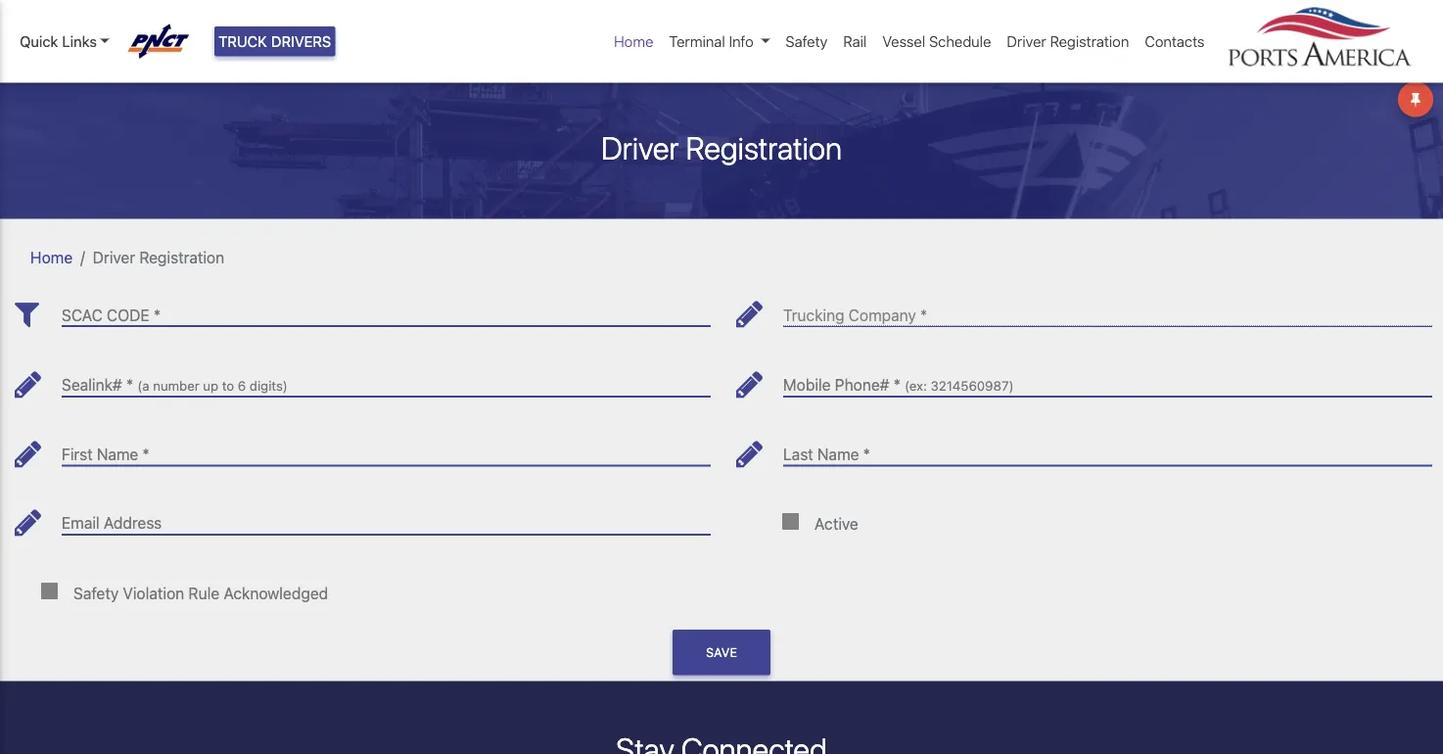 Task type: locate. For each thing, give the bounding box(es) containing it.
0 vertical spatial home link
[[606, 22, 661, 60]]

safety left rail link
[[786, 33, 828, 50]]

home link left the terminal
[[606, 22, 661, 60]]

* right company
[[920, 305, 927, 324]]

1 name from the left
[[97, 445, 138, 463]]

0 horizontal spatial home link
[[30, 248, 73, 266]]

company
[[849, 305, 916, 324]]

1 horizontal spatial safety
[[786, 33, 828, 50]]

0 vertical spatial driver
[[1007, 33, 1047, 50]]

up
[[203, 378, 218, 394]]

2 horizontal spatial registration
[[1050, 33, 1129, 50]]

None text field
[[62, 361, 711, 396]]

rail
[[843, 33, 867, 50]]

quick
[[20, 33, 58, 50]]

scac
[[62, 305, 103, 324]]

safety
[[786, 33, 828, 50], [73, 583, 119, 602]]

2 horizontal spatial driver
[[1007, 33, 1047, 50]]

1 horizontal spatial home link
[[606, 22, 661, 60]]

* left (ex:
[[894, 376, 901, 394]]

SCAC CODE * search field
[[62, 290, 711, 326]]

1 horizontal spatial registration
[[686, 129, 842, 166]]

* right code
[[154, 305, 161, 324]]

0 vertical spatial registration
[[1050, 33, 1129, 50]]

quick links
[[20, 33, 97, 50]]

code
[[107, 305, 149, 324]]

First Name * text field
[[62, 430, 711, 466]]

home left the terminal
[[614, 33, 654, 50]]

truck drivers link
[[214, 26, 335, 56]]

1 horizontal spatial driver registration
[[601, 129, 842, 166]]

0 horizontal spatial driver registration
[[93, 248, 224, 266]]

2 vertical spatial driver registration
[[93, 248, 224, 266]]

1 horizontal spatial driver
[[601, 129, 679, 166]]

2 name from the left
[[818, 445, 859, 463]]

driver registration
[[1007, 33, 1129, 50], [601, 129, 842, 166], [93, 248, 224, 266]]

*
[[154, 305, 161, 324], [920, 305, 927, 324], [126, 376, 133, 394], [894, 376, 901, 394], [142, 445, 150, 463], [863, 445, 870, 463]]

2 vertical spatial registration
[[139, 248, 224, 266]]

quick links link
[[20, 30, 109, 52]]

None text field
[[783, 361, 1433, 396]]

3214560987)
[[931, 378, 1014, 394]]

0 horizontal spatial driver
[[93, 248, 135, 266]]

2 horizontal spatial driver registration
[[1007, 33, 1129, 50]]

drivers
[[271, 33, 331, 50]]

* right last
[[863, 445, 870, 463]]

number
[[153, 378, 200, 394]]

* down (a
[[142, 445, 150, 463]]

name for last
[[818, 445, 859, 463]]

home
[[614, 33, 654, 50], [30, 248, 73, 266]]

safety left the violation
[[73, 583, 119, 602]]

* left (a
[[126, 376, 133, 394]]

rule
[[188, 583, 219, 602]]

name
[[97, 445, 138, 463], [818, 445, 859, 463]]

1 horizontal spatial name
[[818, 445, 859, 463]]

0 horizontal spatial home
[[30, 248, 73, 266]]

0 horizontal spatial safety
[[73, 583, 119, 602]]

1 vertical spatial home link
[[30, 248, 73, 266]]

0 vertical spatial home
[[614, 33, 654, 50]]

* for scac code *
[[154, 305, 161, 324]]

contacts link
[[1137, 22, 1213, 60]]

1 vertical spatial driver
[[601, 129, 679, 166]]

home link up scac
[[30, 248, 73, 266]]

(a
[[137, 378, 149, 394]]

1 vertical spatial home
[[30, 248, 73, 266]]

1 vertical spatial safety
[[73, 583, 119, 602]]

* for trucking company *
[[920, 305, 927, 324]]

0 horizontal spatial name
[[97, 445, 138, 463]]

name right first
[[97, 445, 138, 463]]

* for last name *
[[863, 445, 870, 463]]

driver registration link
[[999, 22, 1137, 60]]

first
[[62, 445, 93, 463]]

driver
[[1007, 33, 1047, 50], [601, 129, 679, 166], [93, 248, 135, 266]]

vessel schedule link
[[875, 22, 999, 60]]

name right last
[[818, 445, 859, 463]]

contacts
[[1145, 33, 1205, 50]]

* for mobile phone# * (ex: 3214560987)
[[894, 376, 901, 394]]

registration
[[1050, 33, 1129, 50], [686, 129, 842, 166], [139, 248, 224, 266]]

phone#
[[835, 376, 890, 394]]

safety link
[[778, 22, 836, 60]]

2 vertical spatial driver
[[93, 248, 135, 266]]

address
[[104, 514, 162, 532]]

0 vertical spatial safety
[[786, 33, 828, 50]]

home link
[[606, 22, 661, 60], [30, 248, 73, 266]]

home up scac
[[30, 248, 73, 266]]



Task type: vqa. For each thing, say whether or not it's contained in the screenshot.
Registration to the top
yes



Task type: describe. For each thing, give the bounding box(es) containing it.
to
[[222, 378, 234, 394]]

save
[[706, 645, 737, 660]]

1 vertical spatial driver registration
[[601, 129, 842, 166]]

acknowledged
[[224, 583, 328, 602]]

* for first name *
[[142, 445, 150, 463]]

sealink#
[[62, 376, 122, 394]]

truck
[[218, 33, 267, 50]]

1 vertical spatial registration
[[686, 129, 842, 166]]

sealink# * (a number up to 6 digits)
[[62, 376, 288, 394]]

digits)
[[250, 378, 288, 394]]

terminal info link
[[661, 22, 778, 60]]

links
[[62, 33, 97, 50]]

Last Name * text field
[[783, 430, 1433, 466]]

6
[[238, 378, 246, 394]]

schedule
[[929, 33, 991, 50]]

trucking company *
[[783, 305, 927, 324]]

name for first
[[97, 445, 138, 463]]

Email Address text field
[[62, 499, 711, 535]]

0 horizontal spatial registration
[[139, 248, 224, 266]]

vessel
[[883, 33, 926, 50]]

active
[[815, 514, 859, 533]]

trucking
[[783, 305, 845, 324]]

Trucking Company * text field
[[783, 290, 1433, 326]]

safety for safety
[[786, 33, 828, 50]]

safety violation rule acknowledged
[[73, 583, 328, 602]]

email
[[62, 514, 100, 532]]

registration inside driver registration link
[[1050, 33, 1129, 50]]

safety for safety violation rule acknowledged
[[73, 583, 119, 602]]

1 horizontal spatial home
[[614, 33, 654, 50]]

truck drivers
[[218, 33, 331, 50]]

violation
[[123, 583, 184, 602]]

last name *
[[783, 445, 870, 463]]

rail link
[[836, 22, 875, 60]]

info
[[729, 33, 754, 50]]

0 vertical spatial driver registration
[[1007, 33, 1129, 50]]

email address
[[62, 514, 162, 532]]

first name *
[[62, 445, 150, 463]]

terminal info
[[669, 33, 754, 50]]

(ex:
[[905, 378, 927, 394]]

mobile phone# * (ex: 3214560987)
[[783, 376, 1014, 394]]

last
[[783, 445, 814, 463]]

vessel schedule
[[883, 33, 991, 50]]

save button
[[673, 630, 771, 675]]

scac code *
[[62, 305, 161, 324]]

terminal
[[669, 33, 725, 50]]

mobile
[[783, 376, 831, 394]]



